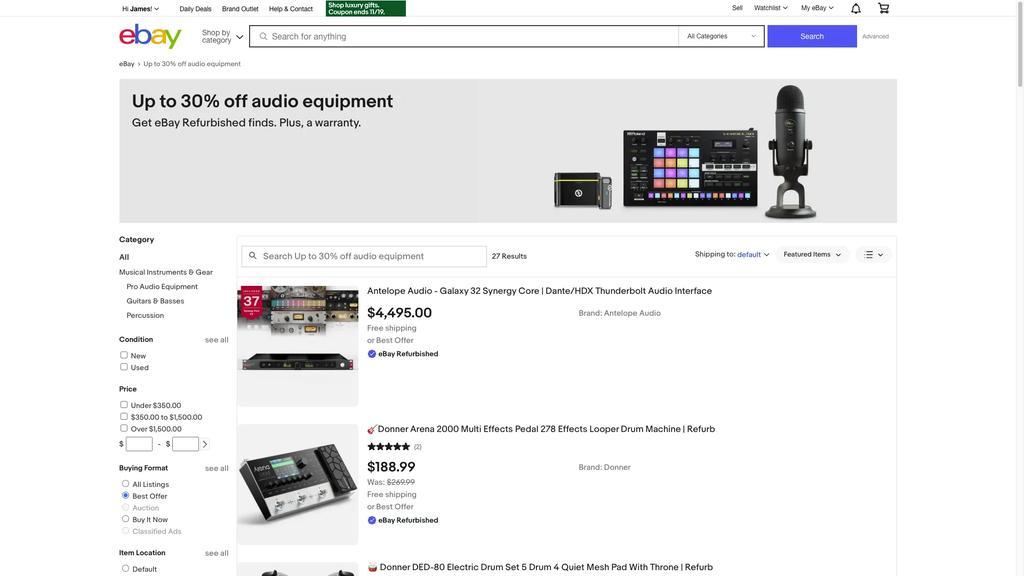 Task type: vqa. For each thing, say whether or not it's contained in the screenshot.
the topmost Offer
yes



Task type: locate. For each thing, give the bounding box(es) containing it.
Minimum Value text field
[[126, 437, 152, 451]]

5 out of 5 stars image
[[367, 441, 410, 451]]

0 vertical spatial brand:
[[579, 308, 602, 318]]

all listings link
[[118, 480, 171, 489]]

ebay
[[812, 4, 826, 12], [119, 60, 135, 68], [155, 116, 180, 130], [378, 349, 395, 358], [378, 516, 395, 525]]

percussion link
[[127, 311, 164, 320]]

0 vertical spatial up
[[144, 60, 152, 68]]

🎸donner arena 2000 multi effects pedal 278 effects looper drum machine | refurb link
[[367, 424, 896, 435]]

0 vertical spatial all
[[220, 335, 229, 345]]

audio left the interface
[[648, 286, 673, 297]]

1 brand: from the top
[[579, 308, 602, 318]]

or down was:
[[367, 502, 374, 512]]

all up musical
[[119, 252, 129, 262]]

refurbished down '$4,495.00'
[[397, 349, 438, 358]]

brand:
[[579, 308, 602, 318], [579, 462, 602, 472]]

1 horizontal spatial equipment
[[303, 91, 393, 113]]

$350.00
[[153, 401, 181, 410], [131, 413, 159, 422]]

category
[[202, 35, 231, 44]]

classified ads
[[133, 527, 182, 536]]

all musical instruments & gear pro audio equipment guitars & basses percussion
[[119, 252, 213, 320]]

2 free from the top
[[367, 490, 383, 500]]

30% down up to 30% off audio equipment at top
[[181, 91, 220, 113]]

james
[[130, 5, 150, 13]]

shipping down '$4,495.00'
[[385, 323, 417, 333]]

3 all from the top
[[220, 548, 229, 558]]

& right help
[[284, 5, 288, 13]]

antelope audio - galaxy 32 synergy core | dante/hdx thunderbolt audio interface
[[367, 286, 712, 297]]

$1,500.00 down $350.00 to $1,500.00
[[149, 425, 182, 434]]

0 vertical spatial ebay refurbished
[[378, 349, 438, 358]]

2 vertical spatial offer
[[395, 502, 414, 512]]

to for shipping to : default
[[727, 249, 734, 258]]

antelope audio - galaxy 32 synergy core | dante/hdx thunderbolt audio interface image
[[237, 286, 358, 407]]

or
[[367, 335, 374, 346], [367, 502, 374, 512]]

0 vertical spatial free
[[367, 323, 383, 333]]

1 $ from the left
[[119, 440, 124, 449]]

audio up "finds."
[[251, 91, 298, 113]]

best inside brand: donner was: $269.99 free shipping or best offer
[[376, 502, 393, 512]]

0 horizontal spatial donner
[[380, 562, 410, 573]]

brand: inside the brand: antelope audio free shipping or best offer
[[579, 308, 602, 318]]

watchlist link
[[749, 2, 792, 14]]

1 vertical spatial free
[[367, 490, 383, 500]]

🎸donner arena 2000 multi effects pedal 278 effects looper drum machine | refurb image
[[237, 424, 358, 545]]

| right core
[[542, 286, 544, 297]]

1 vertical spatial &
[[189, 268, 194, 277]]

looper
[[590, 424, 619, 435]]

None submit
[[768, 25, 857, 47]]

musical instruments & gear link
[[119, 268, 213, 277]]

1 horizontal spatial all
[[133, 480, 141, 489]]

1 vertical spatial all
[[133, 480, 141, 489]]

donner down 'looper'
[[604, 462, 631, 472]]

percussion
[[127, 311, 164, 320]]

0 horizontal spatial effects
[[483, 424, 513, 435]]

2 see all from the top
[[205, 464, 229, 474]]

to inside up to 30% off audio equipment get ebay refurbished finds. plus, a warranty.
[[160, 91, 177, 113]]

0 vertical spatial all
[[119, 252, 129, 262]]

your shopping cart image
[[877, 3, 889, 13]]

0 horizontal spatial 30%
[[162, 60, 176, 68]]

offer down listings at the bottom left
[[150, 492, 167, 501]]

2 $ from the left
[[166, 440, 170, 449]]

1 horizontal spatial 30%
[[181, 91, 220, 113]]

a
[[306, 116, 312, 130]]

0 vertical spatial -
[[434, 286, 438, 297]]

help & contact link
[[269, 4, 313, 15]]

0 horizontal spatial -
[[158, 440, 161, 449]]

0 vertical spatial off
[[178, 60, 186, 68]]

refurbished left "finds."
[[182, 116, 246, 130]]

0 horizontal spatial $
[[119, 440, 124, 449]]

2 all from the top
[[220, 464, 229, 474]]

used
[[131, 363, 149, 372]]

effects right 278
[[558, 424, 588, 435]]

hi
[[122, 5, 128, 13]]

antelope up '$4,495.00'
[[367, 286, 405, 297]]

refurb right throne
[[685, 562, 713, 573]]

refurbished down $269.99 on the bottom of the page
[[397, 516, 438, 525]]

1 shipping from the top
[[385, 323, 417, 333]]

1 vertical spatial refurb
[[685, 562, 713, 573]]

$350.00 to $1,500.00 checkbox
[[120, 413, 127, 420]]

1 horizontal spatial audio
[[251, 91, 298, 113]]

80
[[434, 562, 445, 573]]

category
[[119, 235, 154, 245]]

2 brand: from the top
[[579, 462, 602, 472]]

donner for 🥁
[[380, 562, 410, 573]]

ebay refurbished down $269.99 on the bottom of the page
[[378, 516, 438, 525]]

ebay refurbished down '$4,495.00'
[[378, 349, 438, 358]]

1 horizontal spatial effects
[[558, 424, 588, 435]]

0 horizontal spatial antelope
[[367, 286, 405, 297]]

1 vertical spatial refurbished
[[397, 349, 438, 358]]

0 vertical spatial refurb
[[687, 424, 715, 435]]

audio up "guitars & basses" link
[[140, 282, 160, 291]]

2 vertical spatial see
[[205, 548, 219, 558]]

$1,500.00 up maximum value 'text field'
[[169, 413, 202, 422]]

drum right 'looper'
[[621, 424, 644, 435]]

see for new
[[205, 335, 219, 345]]

audio up '$4,495.00'
[[407, 286, 432, 297]]

daily
[[180, 5, 194, 13]]

best offer link
[[118, 492, 169, 501]]

equipment for up to 30% off audio equipment
[[207, 60, 241, 68]]

0 horizontal spatial audio
[[188, 60, 205, 68]]

shipping down $269.99 on the bottom of the page
[[385, 490, 417, 500]]

refurb
[[687, 424, 715, 435], [685, 562, 713, 573]]

free inside the brand: antelope audio free shipping or best offer
[[367, 323, 383, 333]]

1 vertical spatial audio
[[251, 91, 298, 113]]

1 vertical spatial see all
[[205, 464, 229, 474]]

1 horizontal spatial $
[[166, 440, 170, 449]]

0 vertical spatial audio
[[188, 60, 205, 68]]

0 vertical spatial refurbished
[[182, 116, 246, 130]]

- down over $1,500.00
[[158, 440, 161, 449]]

2 vertical spatial see all button
[[205, 548, 229, 558]]

account navigation
[[117, 0, 897, 18]]

0 vertical spatial shipping
[[385, 323, 417, 333]]

to for up to 30% off audio equipment get ebay refurbished finds. plus, a warranty.
[[160, 91, 177, 113]]

off
[[178, 60, 186, 68], [224, 91, 247, 113]]

brand: down 'looper'
[[579, 462, 602, 472]]

best down was:
[[376, 502, 393, 512]]

| right throne
[[681, 562, 683, 573]]

0 vertical spatial see
[[205, 335, 219, 345]]

0 vertical spatial antelope
[[367, 286, 405, 297]]

1 vertical spatial $350.00
[[131, 413, 159, 422]]

items
[[813, 250, 831, 259]]

$ left maximum value 'text field'
[[166, 440, 170, 449]]

brand
[[222, 5, 240, 13]]

all
[[220, 335, 229, 345], [220, 464, 229, 474], [220, 548, 229, 558]]

daily deals link
[[180, 4, 212, 15]]

- left galaxy
[[434, 286, 438, 297]]

3 see all from the top
[[205, 548, 229, 558]]

brand: antelope audio free shipping or best offer
[[367, 308, 661, 346]]

1 vertical spatial see all button
[[205, 464, 229, 474]]

30% right ebay link
[[162, 60, 176, 68]]

best up auction link
[[133, 492, 148, 501]]

over $1,500.00
[[131, 425, 182, 434]]

0 vertical spatial donner
[[604, 462, 631, 472]]

or inside the brand: antelope audio free shipping or best offer
[[367, 335, 374, 346]]

30%
[[162, 60, 176, 68], [181, 91, 220, 113]]

refurbished inside up to 30% off audio equipment get ebay refurbished finds. plus, a warranty.
[[182, 116, 246, 130]]

& left gear
[[189, 268, 194, 277]]

0 horizontal spatial drum
[[481, 562, 503, 573]]

2 horizontal spatial &
[[284, 5, 288, 13]]

ded-
[[412, 562, 434, 573]]

all listings
[[133, 480, 169, 489]]

1 vertical spatial all
[[220, 464, 229, 474]]

|
[[542, 286, 544, 297], [683, 424, 685, 435], [681, 562, 683, 573]]

$1,500.00
[[169, 413, 202, 422], [149, 425, 182, 434]]

| right machine
[[683, 424, 685, 435]]

1 effects from the left
[[483, 424, 513, 435]]

2 vertical spatial &
[[153, 297, 158, 306]]

1 see from the top
[[205, 335, 219, 345]]

$4,495.00
[[367, 305, 432, 322]]

donner inside brand: donner was: $269.99 free shipping or best offer
[[604, 462, 631, 472]]

&
[[284, 5, 288, 13], [189, 268, 194, 277], [153, 297, 158, 306]]

4
[[554, 562, 559, 573]]

0 vertical spatial offer
[[395, 335, 414, 346]]

brand: inside brand: donner was: $269.99 free shipping or best offer
[[579, 462, 602, 472]]

up to 30% off audio equipment
[[144, 60, 241, 68]]

ebay inside up to 30% off audio equipment get ebay refurbished finds. plus, a warranty.
[[155, 116, 180, 130]]

shipping to : default
[[695, 249, 761, 259]]

shipping
[[385, 323, 417, 333], [385, 490, 417, 500]]

Buy It Now radio
[[122, 515, 129, 522]]

to inside shipping to : default
[[727, 249, 734, 258]]

offer down $269.99 on the bottom of the page
[[395, 502, 414, 512]]

1 or from the top
[[367, 335, 374, 346]]

under $350.00 link
[[119, 401, 181, 410]]

$ for maximum value 'text field'
[[166, 440, 170, 449]]

& down pro audio equipment 'link'
[[153, 297, 158, 306]]

machine
[[646, 424, 681, 435]]

2 vertical spatial best
[[376, 502, 393, 512]]

1 horizontal spatial antelope
[[604, 308, 637, 318]]

1 free from the top
[[367, 323, 383, 333]]

audio for up to 30% off audio equipment get ebay refurbished finds. plus, a warranty.
[[251, 91, 298, 113]]

$350.00 up $350.00 to $1,500.00
[[153, 401, 181, 410]]

antelope audio - galaxy 32 synergy core | dante/hdx thunderbolt audio interface link
[[367, 286, 896, 297]]

2 shipping from the top
[[385, 490, 417, 500]]

to right ebay link
[[154, 60, 160, 68]]

best down '$4,495.00'
[[376, 335, 393, 346]]

1 vertical spatial -
[[158, 440, 161, 449]]

with
[[629, 562, 648, 573]]

auction link
[[118, 504, 161, 513]]

1 vertical spatial 30%
[[181, 91, 220, 113]]

0 vertical spatial 30%
[[162, 60, 176, 68]]

refurb right machine
[[687, 424, 715, 435]]

2 see from the top
[[205, 464, 219, 474]]

my ebay link
[[796, 2, 838, 14]]

effects
[[483, 424, 513, 435], [558, 424, 588, 435]]

or down '$4,495.00'
[[367, 335, 374, 346]]

drum
[[621, 424, 644, 435], [481, 562, 503, 573], [529, 562, 552, 573]]

1 see all button from the top
[[205, 335, 229, 345]]

to up over $1,500.00
[[161, 413, 168, 422]]

effects right multi
[[483, 424, 513, 435]]

1 vertical spatial antelope
[[604, 308, 637, 318]]

2 vertical spatial see all
[[205, 548, 229, 558]]

0 horizontal spatial all
[[119, 252, 129, 262]]

free inside brand: donner was: $269.99 free shipping or best offer
[[367, 490, 383, 500]]

to left default
[[727, 249, 734, 258]]

drum left set at bottom
[[481, 562, 503, 573]]

1 vertical spatial shipping
[[385, 490, 417, 500]]

0 vertical spatial equipment
[[207, 60, 241, 68]]

audio down 'antelope audio - galaxy 32 synergy core | dante/hdx thunderbolt audio interface' link
[[639, 308, 661, 318]]

advanced
[[862, 33, 889, 39]]

1 horizontal spatial &
[[189, 268, 194, 277]]

0 vertical spatial best
[[376, 335, 393, 346]]

contact
[[290, 5, 313, 13]]

3 see all button from the top
[[205, 548, 229, 558]]

equipment up warranty.
[[303, 91, 393, 113]]

1 vertical spatial brand:
[[579, 462, 602, 472]]

2 vertical spatial all
[[220, 548, 229, 558]]

1 vertical spatial see
[[205, 464, 219, 474]]

all right 'all listings' radio
[[133, 480, 141, 489]]

outlet
[[241, 5, 259, 13]]

mesh
[[587, 562, 609, 573]]

30% inside up to 30% off audio equipment get ebay refurbished finds. plus, a warranty.
[[181, 91, 220, 113]]

audio inside up to 30% off audio equipment get ebay refurbished finds. plus, a warranty.
[[251, 91, 298, 113]]

0 horizontal spatial off
[[178, 60, 186, 68]]

1 vertical spatial ebay refurbished
[[378, 516, 438, 525]]

all for all listings
[[133, 480, 141, 489]]

$ down over $1,500.00 checkbox
[[119, 440, 124, 449]]

all
[[119, 252, 129, 262], [133, 480, 141, 489]]

up inside up to 30% off audio equipment get ebay refurbished finds. plus, a warranty.
[[132, 91, 156, 113]]

1 vertical spatial offer
[[150, 492, 167, 501]]

off for up to 30% off audio equipment get ebay refurbished finds. plus, a warranty.
[[224, 91, 247, 113]]

New checkbox
[[120, 351, 127, 358]]

1 all from the top
[[220, 335, 229, 345]]

free down was:
[[367, 490, 383, 500]]

audio inside all musical instruments & gear pro audio equipment guitars & basses percussion
[[140, 282, 160, 291]]

or inside brand: donner was: $269.99 free shipping or best offer
[[367, 502, 374, 512]]

new link
[[119, 351, 146, 361]]

all inside all musical instruments & gear pro audio equipment guitars & basses percussion
[[119, 252, 129, 262]]

drum right the 5
[[529, 562, 552, 573]]

offer
[[395, 335, 414, 346], [150, 492, 167, 501], [395, 502, 414, 512]]

🥁 donner ded-80 electric drum set 5 drum 4 quiet mesh pad with throne | refurb link
[[367, 562, 896, 573]]

0 vertical spatial or
[[367, 335, 374, 346]]

listings
[[143, 480, 169, 489]]

2 vertical spatial |
[[681, 562, 683, 573]]

see all
[[205, 335, 229, 345], [205, 464, 229, 474], [205, 548, 229, 558]]

quiet
[[561, 562, 585, 573]]

0 vertical spatial &
[[284, 5, 288, 13]]

1 vertical spatial $1,500.00
[[149, 425, 182, 434]]

hi james !
[[122, 5, 152, 13]]

1 horizontal spatial donner
[[604, 462, 631, 472]]

equipment inside up to 30% off audio equipment get ebay refurbished finds. plus, a warranty.
[[303, 91, 393, 113]]

1 horizontal spatial off
[[224, 91, 247, 113]]

audio for up to 30% off audio equipment
[[188, 60, 205, 68]]

1 vertical spatial off
[[224, 91, 247, 113]]

antelope down thunderbolt
[[604, 308, 637, 318]]

to down up to 30% off audio equipment at top
[[160, 91, 177, 113]]

off inside up to 30% off audio equipment get ebay refurbished finds. plus, a warranty.
[[224, 91, 247, 113]]

antelope
[[367, 286, 405, 297], [604, 308, 637, 318]]

brand outlet
[[222, 5, 259, 13]]

free
[[367, 323, 383, 333], [367, 490, 383, 500]]

0 vertical spatial see all
[[205, 335, 229, 345]]

Used checkbox
[[120, 363, 127, 370]]

Enter your search keyword text field
[[241, 246, 487, 267]]

2 ebay refurbished from the top
[[378, 516, 438, 525]]

off for up to 30% off audio equipment
[[178, 60, 186, 68]]

audio down category
[[188, 60, 205, 68]]

offer down '$4,495.00'
[[395, 335, 414, 346]]

1 vertical spatial up
[[132, 91, 156, 113]]

featured
[[784, 250, 812, 259]]

all for new
[[220, 335, 229, 345]]

default link
[[118, 565, 159, 574]]

🥁 donner ded-80 electric drum set 5 drum 4 quiet mesh pad with throne | refurb
[[367, 562, 713, 573]]

free down '$4,495.00'
[[367, 323, 383, 333]]

equipment down category
[[207, 60, 241, 68]]

1 see all from the top
[[205, 335, 229, 345]]

0 horizontal spatial equipment
[[207, 60, 241, 68]]

refurbished
[[182, 116, 246, 130], [397, 349, 438, 358], [397, 516, 438, 525]]

1 vertical spatial or
[[367, 502, 374, 512]]

2 or from the top
[[367, 502, 374, 512]]

see all button
[[205, 335, 229, 345], [205, 464, 229, 474], [205, 548, 229, 558]]

2 see all button from the top
[[205, 464, 229, 474]]

$350.00 down under
[[131, 413, 159, 422]]

1 vertical spatial donner
[[380, 562, 410, 573]]

up
[[144, 60, 152, 68], [132, 91, 156, 113]]

view: list view image
[[864, 249, 884, 260]]

1 vertical spatial equipment
[[303, 91, 393, 113]]

donner right 🥁
[[380, 562, 410, 573]]

1 ebay refurbished from the top
[[378, 349, 438, 358]]

brand: down "dante/hdx"
[[579, 308, 602, 318]]

0 vertical spatial see all button
[[205, 335, 229, 345]]

shipping
[[695, 249, 725, 258]]



Task type: describe. For each thing, give the bounding box(es) containing it.
ebay link
[[119, 60, 144, 68]]

instruments
[[147, 268, 187, 277]]

classified ads link
[[118, 527, 184, 536]]

shipping inside brand: donner was: $269.99 free shipping or best offer
[[385, 490, 417, 500]]

Auction radio
[[122, 504, 129, 510]]

plus,
[[279, 116, 304, 130]]

2000
[[437, 424, 459, 435]]

condition
[[119, 335, 153, 344]]

classified
[[133, 527, 166, 536]]

galaxy
[[440, 286, 468, 297]]

Maximum Value text field
[[172, 437, 199, 451]]

brand: for donner
[[579, 462, 602, 472]]

equipment for up to 30% off audio equipment get ebay refurbished finds. plus, a warranty.
[[303, 91, 393, 113]]

help
[[269, 5, 283, 13]]

deals
[[196, 5, 212, 13]]

daily deals
[[180, 5, 212, 13]]

used link
[[119, 363, 149, 372]]

guitars & basses link
[[127, 297, 184, 306]]

antelope inside the brand: antelope audio free shipping or best offer
[[604, 308, 637, 318]]

$188.99
[[367, 459, 416, 476]]

multi
[[461, 424, 481, 435]]

shop by category banner
[[117, 0, 897, 52]]

see for all listings
[[205, 464, 219, 474]]

over $1,500.00 link
[[119, 425, 182, 434]]

$ for minimum value 'text box'
[[119, 440, 124, 449]]

price
[[119, 385, 137, 394]]

to for up to 30% off audio equipment
[[154, 60, 160, 68]]

!
[[150, 5, 152, 13]]

see all button for new
[[205, 335, 229, 345]]

0 vertical spatial |
[[542, 286, 544, 297]]

shipping inside the brand: antelope audio free shipping or best offer
[[385, 323, 417, 333]]

my
[[801, 4, 810, 12]]

1 vertical spatial best
[[133, 492, 148, 501]]

Under $350.00 checkbox
[[120, 401, 127, 408]]

30% for up to 30% off audio equipment get ebay refurbished finds. plus, a warranty.
[[181, 91, 220, 113]]

to for $350.00 to $1,500.00
[[161, 413, 168, 422]]

help & contact
[[269, 5, 313, 13]]

1 vertical spatial |
[[683, 424, 685, 435]]

throne
[[650, 562, 679, 573]]

27
[[492, 252, 500, 261]]

Best Offer radio
[[122, 492, 129, 499]]

best inside the brand: antelope audio free shipping or best offer
[[376, 335, 393, 346]]

by
[[222, 28, 230, 37]]

up for up to 30% off audio equipment get ebay refurbished finds. plus, a warranty.
[[132, 91, 156, 113]]

shop
[[202, 28, 220, 37]]

buy it now link
[[118, 515, 170, 524]]

pro
[[127, 282, 138, 291]]

buy it now
[[133, 515, 168, 524]]

Search for anything text field
[[251, 26, 676, 46]]

(2)
[[414, 443, 422, 451]]

donner for brand:
[[604, 462, 631, 472]]

1 horizontal spatial -
[[434, 286, 438, 297]]

$350.00 to $1,500.00
[[131, 413, 202, 422]]

brand: for antelope
[[579, 308, 602, 318]]

🎸donner
[[367, 424, 408, 435]]

default
[[737, 250, 761, 259]]

27 results
[[492, 252, 527, 261]]

:
[[734, 249, 736, 258]]

🥁
[[367, 562, 378, 573]]

it
[[147, 515, 151, 524]]

under $350.00
[[131, 401, 181, 410]]

ads
[[168, 527, 182, 536]]

3 see from the top
[[205, 548, 219, 558]]

set
[[505, 562, 519, 573]]

musical
[[119, 268, 145, 277]]

ebay inside account 'navigation'
[[812, 4, 826, 12]]

get the coupon image
[[326, 1, 406, 17]]

30% for up to 30% off audio equipment
[[162, 60, 176, 68]]

arena
[[410, 424, 435, 435]]

get
[[132, 116, 152, 130]]

buying format
[[119, 464, 168, 473]]

basses
[[160, 297, 184, 306]]

format
[[144, 464, 168, 473]]

32
[[470, 286, 481, 297]]

pro audio equipment link
[[127, 282, 198, 291]]

audio inside the brand: antelope audio free shipping or best offer
[[639, 308, 661, 318]]

see all button for all listings
[[205, 464, 229, 474]]

shop by category button
[[197, 24, 245, 47]]

warranty.
[[315, 116, 361, 130]]

location
[[136, 548, 165, 557]]

item location
[[119, 548, 165, 557]]

up for up to 30% off audio equipment
[[144, 60, 152, 68]]

up to 30% off audio equipment get ebay refurbished finds. plus, a warranty.
[[132, 91, 393, 130]]

see all for new
[[205, 335, 229, 345]]

1 horizontal spatial drum
[[529, 562, 552, 573]]

new
[[131, 351, 146, 361]]

sell link
[[727, 4, 748, 12]]

pad
[[611, 562, 627, 573]]

core
[[518, 286, 539, 297]]

buy
[[133, 515, 145, 524]]

0 horizontal spatial &
[[153, 297, 158, 306]]

2 vertical spatial refurbished
[[397, 516, 438, 525]]

advanced link
[[857, 26, 894, 47]]

offer inside the brand: antelope audio free shipping or best offer
[[395, 335, 414, 346]]

0 vertical spatial $1,500.00
[[169, 413, 202, 422]]

$350.00 to $1,500.00 link
[[119, 413, 202, 422]]

shop by category
[[202, 28, 231, 44]]

0 vertical spatial $350.00
[[153, 401, 181, 410]]

featured items
[[784, 250, 831, 259]]

over
[[131, 425, 147, 434]]

& inside help & contact link
[[284, 5, 288, 13]]

gear
[[196, 268, 213, 277]]

was:
[[367, 477, 385, 487]]

guitars
[[127, 297, 151, 306]]

(2) link
[[367, 441, 422, 451]]

dante/hdx
[[546, 286, 593, 297]]

Default radio
[[122, 565, 129, 572]]

best offer
[[133, 492, 167, 501]]

🎸donner arena 2000 multi effects pedal 278 effects looper drum machine | refurb
[[367, 424, 715, 435]]

item
[[119, 548, 134, 557]]

buying
[[119, 464, 143, 473]]

offer inside brand: donner was: $269.99 free shipping or best offer
[[395, 502, 414, 512]]

finds.
[[248, 116, 277, 130]]

2 horizontal spatial drum
[[621, 424, 644, 435]]

Classified Ads radio
[[122, 527, 129, 534]]

2 effects from the left
[[558, 424, 588, 435]]

sell
[[732, 4, 743, 12]]

All Listings radio
[[122, 480, 129, 487]]

brand outlet link
[[222, 4, 259, 15]]

see all for all listings
[[205, 464, 229, 474]]

submit price range image
[[201, 441, 209, 448]]

Over $1,500.00 checkbox
[[120, 425, 127, 431]]

interface
[[675, 286, 712, 297]]

none submit inside shop by category "banner"
[[768, 25, 857, 47]]

🥁 donner ded-80 electric drum set 5 drum 4 quiet mesh pad with throne | refurb image
[[237, 562, 358, 576]]

all for all musical instruments & gear pro audio equipment guitars & basses percussion
[[119, 252, 129, 262]]

$269.99
[[387, 477, 415, 487]]

synergy
[[483, 286, 516, 297]]

all for all listings
[[220, 464, 229, 474]]

results
[[502, 252, 527, 261]]



